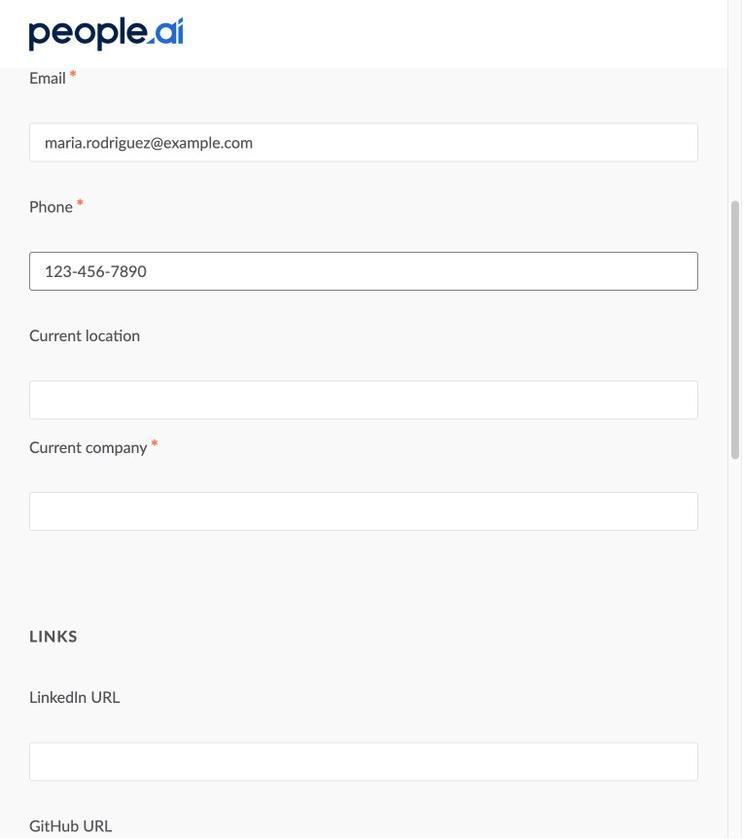 Task type: locate. For each thing, give the bounding box(es) containing it.
None email field
[[29, 123, 698, 162]]

people.ai logo image
[[29, 17, 183, 51]]

None text field
[[29, 252, 698, 291], [29, 381, 698, 419], [29, 492, 698, 531], [29, 252, 698, 291], [29, 381, 698, 419], [29, 492, 698, 531]]

None text field
[[29, 0, 698, 33], [29, 743, 698, 781], [29, 0, 698, 33], [29, 743, 698, 781]]



Task type: vqa. For each thing, say whether or not it's contained in the screenshot.
Email Field
yes



